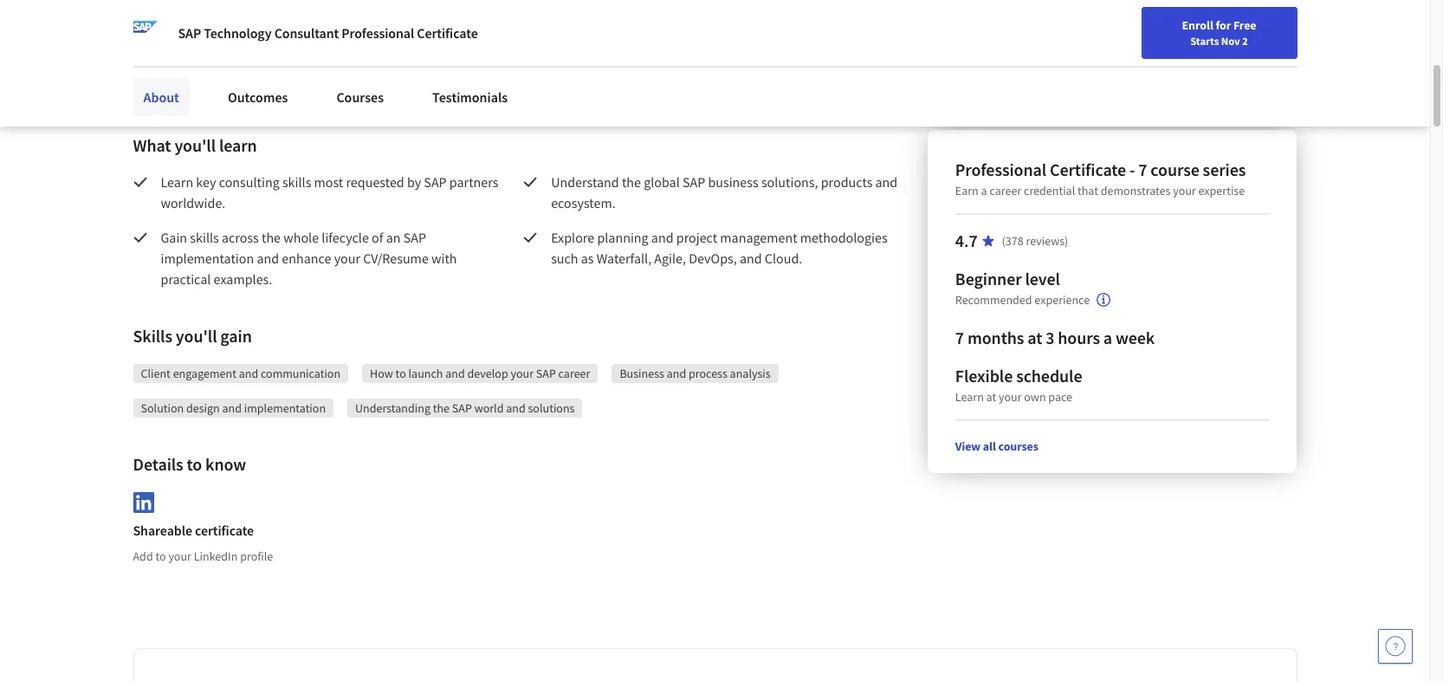 Task type: describe. For each thing, give the bounding box(es) containing it.
about for 1st testimonials link's outcomes link
[[143, 66, 179, 83]]

career
[[1025, 55, 1058, 70]]

explore
[[551, 229, 595, 246]]

analysis
[[730, 366, 771, 381]]

beginner
[[956, 268, 1022, 289]]

for
[[1216, 17, 1231, 33]]

solutions,
[[762, 173, 818, 191]]

earn
[[956, 183, 979, 198]]

as
[[581, 250, 594, 267]]

find
[[950, 55, 972, 70]]

sap technology consultant  professional certificate
[[178, 24, 478, 42]]

sap inside gain skills across the whole lifecycle of an sap implementation and enhance your cv/resume with practical examples.
[[403, 229, 426, 246]]

the for understand
[[622, 173, 641, 191]]

learn
[[219, 134, 257, 156]]

and left the process
[[667, 366, 686, 381]]

implementation inside gain skills across the whole lifecycle of an sap implementation and enhance your cv/resume with practical examples.
[[161, 250, 254, 267]]

demonstrates
[[1101, 183, 1171, 198]]

practical
[[161, 270, 211, 288]]

recommended experience
[[956, 292, 1090, 308]]

details to know
[[133, 453, 246, 475]]

about link for 1st testimonials link's outcomes link
[[133, 55, 190, 94]]

and right launch
[[446, 366, 465, 381]]

whole
[[284, 229, 319, 246]]

sap left world
[[452, 400, 472, 416]]

find your new career link
[[941, 52, 1067, 74]]

experience
[[1035, 292, 1090, 308]]

flexible
[[956, 365, 1013, 386]]

solution design and implementation
[[141, 400, 326, 416]]

your inside gain skills across the whole lifecycle of an sap implementation and enhance your cv/resume with practical examples.
[[334, 250, 360, 267]]

solutions
[[528, 400, 575, 416]]

details
[[133, 453, 183, 475]]

and right design
[[222, 400, 242, 416]]

view all courses
[[956, 438, 1039, 454]]

2 courses from the top
[[337, 88, 384, 106]]

shareable certificate
[[133, 521, 254, 539]]

1 courses from the top
[[337, 66, 384, 83]]

how
[[370, 366, 393, 381]]

key
[[196, 173, 216, 191]]

know
[[205, 453, 246, 475]]

outcomes link for first testimonials link from the bottom
[[217, 78, 298, 116]]

design
[[186, 400, 220, 416]]

planning
[[597, 229, 649, 246]]

devops,
[[689, 250, 737, 267]]

english button
[[1067, 35, 1171, 91]]

sap inside learn key consulting skills most requested by sap partners worldwide.
[[424, 173, 447, 191]]

0 vertical spatial certificate
[[417, 24, 478, 42]]

most
[[314, 173, 343, 191]]

level
[[1025, 268, 1060, 289]]

you'll for skills
[[176, 325, 217, 347]]

your inside flexible schedule learn at your own pace
[[999, 389, 1022, 405]]

partners
[[450, 173, 499, 191]]

gain
[[220, 325, 252, 347]]

launch
[[409, 366, 443, 381]]

what
[[133, 134, 171, 156]]

skills you'll gain
[[133, 325, 252, 347]]

1 testimonials from the top
[[432, 66, 508, 83]]

cloud.
[[765, 250, 803, 267]]

sap image
[[133, 21, 157, 45]]

2
[[1243, 34, 1248, 48]]

2 testimonials from the top
[[432, 88, 508, 106]]

series
[[1203, 159, 1246, 180]]

about link for first testimonials link from the bottom outcomes link
[[133, 78, 190, 116]]

skills
[[133, 325, 172, 347]]

nov
[[1221, 34, 1240, 48]]

add
[[133, 548, 153, 564]]

skills inside gain skills across the whole lifecycle of an sap implementation and enhance your cv/resume with practical examples.
[[190, 229, 219, 246]]

requested
[[346, 173, 404, 191]]

and right world
[[506, 400, 526, 416]]

you'll for what
[[174, 134, 216, 156]]

professional certificate - 7 course series earn a career credential that demonstrates your expertise
[[956, 159, 1246, 198]]

the inside gain skills across the whole lifecycle of an sap implementation and enhance your cv/resume with practical examples.
[[262, 229, 281, 246]]

cv/resume
[[363, 250, 429, 267]]

(378 reviews)
[[1002, 233, 1069, 249]]

certificate
[[195, 521, 254, 539]]

understanding the sap world and solutions
[[355, 400, 575, 416]]

-
[[1130, 159, 1135, 180]]

(378
[[1002, 233, 1024, 249]]

and inside understand the global sap business solutions, products and ecosystem.
[[876, 173, 898, 191]]

world
[[474, 400, 504, 416]]

3
[[1046, 327, 1055, 348]]

hours
[[1058, 327, 1100, 348]]

show notifications image
[[1197, 56, 1217, 77]]

free
[[1234, 17, 1257, 33]]

0 vertical spatial professional
[[342, 24, 414, 42]]

your right find
[[974, 55, 997, 70]]

course
[[1151, 159, 1200, 180]]

professional inside professional certificate - 7 course series earn a career credential that demonstrates your expertise
[[956, 159, 1047, 180]]

communication
[[261, 366, 341, 381]]

consultant
[[274, 24, 339, 42]]

7 inside professional certificate - 7 course series earn a career credential that demonstrates your expertise
[[1139, 159, 1148, 180]]

skills inside learn key consulting skills most requested by sap partners worldwide.
[[282, 173, 311, 191]]

examples.
[[214, 270, 272, 288]]

a inside professional certificate - 7 course series earn a career credential that demonstrates your expertise
[[981, 183, 987, 198]]

credential
[[1024, 183, 1075, 198]]

project
[[676, 229, 718, 246]]

your right the develop
[[511, 366, 534, 381]]

understand the global sap business solutions, products and ecosystem.
[[551, 173, 901, 211]]

profile
[[240, 548, 273, 564]]

starts
[[1191, 34, 1219, 48]]

products
[[821, 173, 873, 191]]



Task type: vqa. For each thing, say whether or not it's contained in the screenshot.
understanding
yes



Task type: locate. For each thing, give the bounding box(es) containing it.
0 vertical spatial 7
[[1139, 159, 1148, 180]]

expertise
[[1199, 183, 1245, 198]]

linkedin
[[194, 548, 238, 564]]

2 outcomes link from the top
[[217, 78, 298, 116]]

about link down "sap" image
[[133, 55, 190, 94]]

1 vertical spatial about
[[143, 88, 179, 106]]

4.7
[[956, 230, 978, 251]]

0 vertical spatial a
[[981, 183, 987, 198]]

2 testimonials link from the top
[[422, 78, 518, 116]]

management
[[720, 229, 798, 246]]

schedule
[[1016, 365, 1083, 386]]

0 vertical spatial you'll
[[174, 134, 216, 156]]

add to your linkedin profile
[[133, 548, 273, 564]]

help center image
[[1385, 636, 1406, 657]]

1 horizontal spatial at
[[1028, 327, 1043, 348]]

methodologies
[[800, 229, 888, 246]]

0 vertical spatial courses
[[337, 66, 384, 83]]

outcomes link down technology
[[217, 55, 298, 94]]

0 horizontal spatial certificate
[[417, 24, 478, 42]]

1 horizontal spatial 7
[[1139, 159, 1148, 180]]

with
[[431, 250, 457, 267]]

2 outcomes from the top
[[228, 88, 288, 106]]

to for your
[[155, 548, 166, 564]]

1 vertical spatial to
[[187, 453, 202, 475]]

certificate inside professional certificate - 7 course series earn a career credential that demonstrates your expertise
[[1050, 159, 1127, 180]]

courses link for first testimonials link from the bottom
[[326, 78, 394, 116]]

2 vertical spatial to
[[155, 548, 166, 564]]

1 outcomes link from the top
[[217, 55, 298, 94]]

flexible schedule learn at your own pace
[[956, 365, 1083, 405]]

understand
[[551, 173, 619, 191]]

your down course
[[1173, 183, 1196, 198]]

such
[[551, 250, 578, 267]]

outcomes up the learn
[[228, 88, 288, 106]]

information about difficulty level pre-requisites. image
[[1097, 293, 1111, 307]]

to for know
[[187, 453, 202, 475]]

outcomes
[[228, 66, 288, 83], [228, 88, 288, 106]]

1 vertical spatial a
[[1104, 327, 1113, 348]]

1 vertical spatial the
[[262, 229, 281, 246]]

about down "sap" image
[[143, 66, 179, 83]]

to right how
[[396, 366, 406, 381]]

outcomes link up the learn
[[217, 78, 298, 116]]

1 vertical spatial career
[[559, 366, 590, 381]]

you'll up engagement
[[176, 325, 217, 347]]

sap
[[178, 24, 201, 42], [424, 173, 447, 191], [683, 173, 705, 191], [403, 229, 426, 246], [536, 366, 556, 381], [452, 400, 472, 416]]

process
[[689, 366, 728, 381]]

business and process analysis
[[620, 366, 771, 381]]

0 horizontal spatial skills
[[190, 229, 219, 246]]

outcomes link for 1st testimonials link
[[217, 55, 298, 94]]

1 horizontal spatial professional
[[956, 159, 1047, 180]]

develop
[[467, 366, 508, 381]]

0 vertical spatial outcomes
[[228, 66, 288, 83]]

shareable
[[133, 521, 192, 539]]

0 vertical spatial testimonials
[[432, 66, 508, 83]]

1 about link from the top
[[133, 55, 190, 94]]

about
[[143, 66, 179, 83], [143, 88, 179, 106]]

0 vertical spatial skills
[[282, 173, 311, 191]]

at left "3"
[[1028, 327, 1043, 348]]

for link
[[136, 0, 236, 35]]

outcomes link
[[217, 55, 298, 94], [217, 78, 298, 116]]

7 right -
[[1139, 159, 1148, 180]]

1 vertical spatial learn
[[956, 389, 984, 405]]

1 horizontal spatial a
[[1104, 327, 1113, 348]]

new
[[1000, 55, 1022, 70]]

for
[[143, 9, 162, 26]]

engagement
[[173, 366, 236, 381]]

what you'll learn
[[133, 134, 257, 156]]

sap up "solutions"
[[536, 366, 556, 381]]

sap inside understand the global sap business solutions, products and ecosystem.
[[683, 173, 705, 191]]

1 courses link from the top
[[326, 55, 394, 94]]

and up examples. at the left top of the page
[[257, 250, 279, 267]]

learn key consulting skills most requested by sap partners worldwide.
[[161, 173, 501, 211]]

1 horizontal spatial learn
[[956, 389, 984, 405]]

0 horizontal spatial the
[[262, 229, 281, 246]]

professional
[[342, 24, 414, 42], [956, 159, 1047, 180]]

skills left most
[[282, 173, 311, 191]]

solution
[[141, 400, 184, 416]]

about for first testimonials link from the bottom outcomes link
[[143, 88, 179, 106]]

1 vertical spatial you'll
[[176, 325, 217, 347]]

to right add
[[155, 548, 166, 564]]

skills
[[282, 173, 311, 191], [190, 229, 219, 246]]

career right earn
[[990, 183, 1022, 198]]

courses
[[999, 438, 1039, 454]]

0 vertical spatial about
[[143, 66, 179, 83]]

own
[[1024, 389, 1046, 405]]

view
[[956, 438, 981, 454]]

enroll for free starts nov 2
[[1182, 17, 1257, 48]]

of
[[372, 229, 383, 246]]

1 about from the top
[[143, 66, 179, 83]]

0 horizontal spatial learn
[[161, 173, 193, 191]]

your
[[974, 55, 997, 70], [1173, 183, 1196, 198], [334, 250, 360, 267], [511, 366, 534, 381], [999, 389, 1022, 405], [168, 548, 191, 564]]

0 vertical spatial the
[[622, 173, 641, 191]]

learn inside learn key consulting skills most requested by sap partners worldwide.
[[161, 173, 193, 191]]

you'll up key
[[174, 134, 216, 156]]

and up solution design and implementation
[[239, 366, 258, 381]]

about link up the what
[[133, 78, 190, 116]]

english
[[1098, 54, 1140, 71]]

months
[[968, 327, 1024, 348]]

courses link for 1st testimonials link
[[326, 55, 394, 94]]

and right products
[[876, 173, 898, 191]]

sap right for
[[178, 24, 201, 42]]

career up "solutions"
[[559, 366, 590, 381]]

0 vertical spatial implementation
[[161, 250, 254, 267]]

to for launch
[[396, 366, 406, 381]]

beginner level
[[956, 268, 1060, 289]]

enroll
[[1182, 17, 1214, 33]]

learn up worldwide.
[[161, 173, 193, 191]]

2 horizontal spatial to
[[396, 366, 406, 381]]

explore planning and project management methodologies such as waterfall, agile, devops, and cloud.
[[551, 229, 891, 267]]

courses link
[[326, 55, 394, 94], [326, 78, 394, 116]]

the for understanding
[[433, 400, 450, 416]]

1 horizontal spatial the
[[433, 400, 450, 416]]

learn down flexible at the bottom
[[956, 389, 984, 405]]

an
[[386, 229, 401, 246]]

0 horizontal spatial 7
[[956, 327, 964, 348]]

career inside professional certificate - 7 course series earn a career credential that demonstrates your expertise
[[990, 183, 1022, 198]]

your left own
[[999, 389, 1022, 405]]

implementation down communication
[[244, 400, 326, 416]]

the left global
[[622, 173, 641, 191]]

understanding
[[355, 400, 431, 416]]

and up agile, at the top
[[651, 229, 674, 246]]

at inside flexible schedule learn at your own pace
[[987, 389, 997, 405]]

your down shareable certificate at the bottom left of page
[[168, 548, 191, 564]]

your down lifecycle
[[334, 250, 360, 267]]

how to launch and develop your sap career
[[370, 366, 590, 381]]

and down management
[[740, 250, 762, 267]]

lifecycle
[[322, 229, 369, 246]]

at
[[1028, 327, 1043, 348], [987, 389, 997, 405]]

outcomes down technology
[[228, 66, 288, 83]]

ecosystem.
[[551, 194, 616, 211]]

technology
[[204, 24, 272, 42]]

business
[[620, 366, 664, 381]]

sap right by
[[424, 173, 447, 191]]

7
[[1139, 159, 1148, 180], [956, 327, 964, 348]]

2 about link from the top
[[133, 78, 190, 116]]

0 vertical spatial at
[[1028, 327, 1043, 348]]

and
[[876, 173, 898, 191], [651, 229, 674, 246], [257, 250, 279, 267], [740, 250, 762, 267], [239, 366, 258, 381], [446, 366, 465, 381], [667, 366, 686, 381], [222, 400, 242, 416], [506, 400, 526, 416]]

across
[[222, 229, 259, 246]]

2 courses link from the top
[[326, 78, 394, 116]]

by
[[407, 173, 421, 191]]

career
[[990, 183, 1022, 198], [559, 366, 590, 381]]

learn inside flexible schedule learn at your own pace
[[956, 389, 984, 405]]

2 vertical spatial the
[[433, 400, 450, 416]]

0 vertical spatial to
[[396, 366, 406, 381]]

to left know
[[187, 453, 202, 475]]

all
[[983, 438, 996, 454]]

1 testimonials link from the top
[[422, 55, 518, 94]]

reviews)
[[1026, 233, 1069, 249]]

about up the what
[[143, 88, 179, 106]]

2 horizontal spatial the
[[622, 173, 641, 191]]

1 horizontal spatial career
[[990, 183, 1022, 198]]

1 vertical spatial implementation
[[244, 400, 326, 416]]

0 vertical spatial career
[[990, 183, 1022, 198]]

a
[[981, 183, 987, 198], [1104, 327, 1113, 348]]

1 vertical spatial at
[[987, 389, 997, 405]]

1 vertical spatial certificate
[[1050, 159, 1127, 180]]

0 horizontal spatial to
[[155, 548, 166, 564]]

0 horizontal spatial at
[[987, 389, 997, 405]]

0 horizontal spatial professional
[[342, 24, 414, 42]]

2 about from the top
[[143, 88, 179, 106]]

1 horizontal spatial to
[[187, 453, 202, 475]]

a right earn
[[981, 183, 987, 198]]

sap right global
[[683, 173, 705, 191]]

1 vertical spatial outcomes
[[228, 88, 288, 106]]

0 horizontal spatial a
[[981, 183, 987, 198]]

0 vertical spatial learn
[[161, 173, 193, 191]]

the down launch
[[433, 400, 450, 416]]

1 vertical spatial testimonials
[[432, 88, 508, 106]]

7 left months
[[956, 327, 964, 348]]

0 horizontal spatial career
[[559, 366, 590, 381]]

implementation up 'practical'
[[161, 250, 254, 267]]

and inside gain skills across the whole lifecycle of an sap implementation and enhance your cv/resume with practical examples.
[[257, 250, 279, 267]]

sap right an
[[403, 229, 426, 246]]

client engagement and communication
[[141, 366, 341, 381]]

1 vertical spatial 7
[[956, 327, 964, 348]]

1 vertical spatial skills
[[190, 229, 219, 246]]

your inside professional certificate - 7 course series earn a career credential that demonstrates your expertise
[[1173, 183, 1196, 198]]

view all courses link
[[956, 438, 1039, 454]]

1 horizontal spatial skills
[[282, 173, 311, 191]]

courses
[[337, 66, 384, 83], [337, 88, 384, 106]]

1 outcomes from the top
[[228, 66, 288, 83]]

gain skills across the whole lifecycle of an sap implementation and enhance your cv/resume with practical examples.
[[161, 229, 460, 288]]

find your new career
[[950, 55, 1058, 70]]

a left week
[[1104, 327, 1113, 348]]

testimonials
[[432, 66, 508, 83], [432, 88, 508, 106]]

1 horizontal spatial certificate
[[1050, 159, 1127, 180]]

to
[[396, 366, 406, 381], [187, 453, 202, 475], [155, 548, 166, 564]]

the inside understand the global sap business solutions, products and ecosystem.
[[622, 173, 641, 191]]

consulting
[[219, 173, 280, 191]]

professional up earn
[[956, 159, 1047, 180]]

skills right gain
[[190, 229, 219, 246]]

professional right consultant
[[342, 24, 414, 42]]

1 vertical spatial professional
[[956, 159, 1047, 180]]

learn
[[161, 173, 193, 191], [956, 389, 984, 405]]

at down flexible at the bottom
[[987, 389, 997, 405]]

global
[[644, 173, 680, 191]]

1 vertical spatial courses
[[337, 88, 384, 106]]

None search field
[[247, 45, 663, 80]]

the left whole
[[262, 229, 281, 246]]

that
[[1078, 183, 1099, 198]]

pace
[[1049, 389, 1073, 405]]

business
[[708, 173, 759, 191]]



